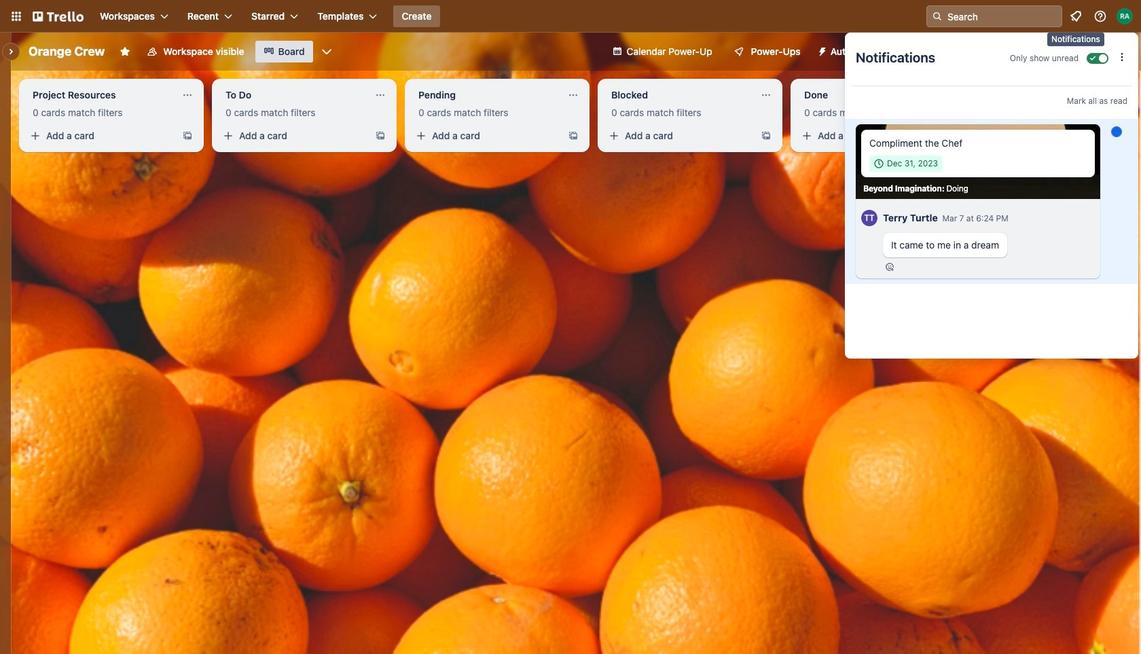 Task type: describe. For each thing, give the bounding box(es) containing it.
ruby anderson (rubyanderson7) image
[[1117, 8, 1134, 24]]

Board name text field
[[22, 41, 112, 63]]

customize views image
[[320, 45, 334, 58]]

ruby anderson (rubyanderson7) image
[[1034, 42, 1053, 61]]

4 create from template… image from the left
[[761, 130, 772, 141]]

star or unstar board image
[[120, 46, 131, 57]]

back to home image
[[33, 5, 84, 27]]

show menu image
[[1117, 45, 1130, 58]]

1 create from template… image from the left
[[182, 130, 193, 141]]

sm image
[[812, 41, 831, 60]]



Task type: vqa. For each thing, say whether or not it's contained in the screenshot.
star or unstar board Icon
yes



Task type: locate. For each thing, give the bounding box(es) containing it.
tooltip
[[1048, 33, 1105, 46]]

Search field
[[943, 7, 1062, 26]]

create from template… image
[[182, 130, 193, 141], [375, 130, 386, 141], [568, 130, 579, 141], [761, 130, 772, 141]]

open information menu image
[[1094, 10, 1108, 23]]

create from template… image
[[954, 130, 965, 141]]

3 create from template… image from the left
[[568, 130, 579, 141]]

search image
[[932, 11, 943, 22]]

None text field
[[24, 84, 177, 106], [217, 84, 370, 106], [410, 84, 563, 106], [796, 84, 949, 106], [24, 84, 177, 106], [217, 84, 370, 106], [410, 84, 563, 106], [796, 84, 949, 106]]

0 notifications image
[[1068, 8, 1085, 24]]

2 create from template… image from the left
[[375, 130, 386, 141]]

None text field
[[603, 84, 756, 106]]

terry turtle (terryturtle) image
[[862, 208, 878, 228]]

primary element
[[0, 0, 1142, 33]]



